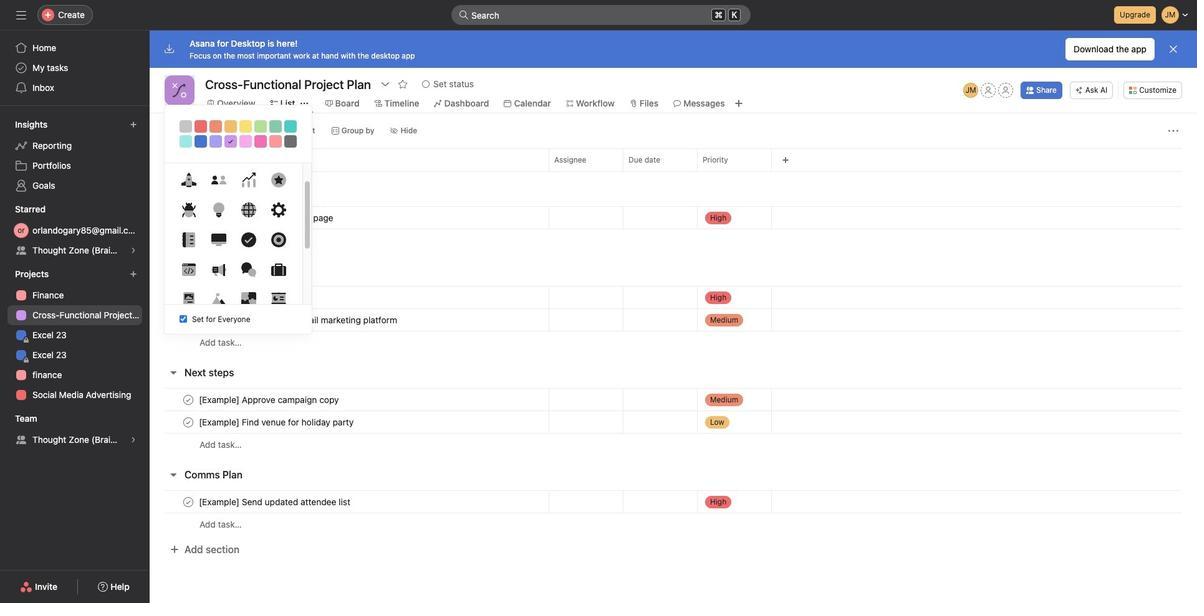 Task type: describe. For each thing, give the bounding box(es) containing it.
mark complete checkbox for header next steps tree grid
[[181, 393, 196, 408]]

projects element
[[0, 263, 150, 408]]

add to starred image
[[398, 79, 408, 89]]

megaphone image
[[211, 263, 226, 278]]

briefcase image
[[271, 263, 286, 278]]

presentation image
[[271, 293, 286, 307]]

star image
[[271, 173, 286, 188]]

collapse task list for this group image for mark complete checkbox inside the [example] send updated attendee list cell
[[168, 470, 178, 480]]

globe image
[[241, 203, 256, 218]]

teams element
[[0, 408, 150, 453]]

collapse task list for this group image for mark complete option inside the [example] approve campaign copy 'cell'
[[168, 368, 178, 378]]

[example] redesign landing page cell
[[150, 206, 549, 230]]

graph image
[[241, 173, 256, 188]]

insights element
[[0, 114, 150, 198]]

puzzle image
[[241, 293, 256, 307]]

[example] evaluate new email marketing platform cell
[[150, 309, 549, 332]]

line_and_symbols image
[[172, 83, 187, 98]]

chat bubbles image
[[241, 263, 256, 278]]

people image
[[211, 173, 226, 188]]

mark complete checkbox for the header planning tree grid
[[181, 210, 196, 225]]

task name text field for mark complete checkbox inside the [example] send updated attendee list cell
[[196, 496, 354, 509]]

new project or portfolio image
[[130, 271, 137, 278]]

hide sidebar image
[[16, 10, 26, 20]]

mountain flag image
[[211, 293, 226, 307]]

task name text field for mark complete checkbox within the [example] evaluate new email marketing platform cell
[[196, 314, 401, 327]]

add field image
[[782, 157, 790, 164]]

html image
[[181, 263, 196, 278]]

task name text field for mark complete checkbox in the [example] find venue for holiday party cell
[[196, 416, 357, 429]]

mark complete image for mark complete checkbox in the [example] finalize budget cell
[[181, 290, 196, 305]]

rocket image
[[181, 173, 196, 188]]

mark complete checkbox for [example] send updated attendee list cell
[[181, 495, 196, 510]]

header next steps tree grid
[[150, 389, 1197, 457]]

mark complete image inside [example] send updated attendee list cell
[[181, 495, 196, 510]]

more actions image
[[1169, 126, 1179, 136]]

mark complete image for mark complete option inside the [example] approve campaign copy 'cell'
[[181, 393, 196, 408]]

check image
[[241, 233, 256, 248]]



Task type: locate. For each thing, give the bounding box(es) containing it.
mark complete checkbox inside [example] send updated attendee list cell
[[181, 495, 196, 510]]

2 mark complete image from the top
[[181, 393, 196, 408]]

page layout image
[[181, 293, 196, 307]]

task name text field inside [example] redesign landing page cell
[[196, 212, 337, 224]]

add tab image
[[734, 99, 744, 109]]

2 mark complete checkbox from the top
[[181, 393, 196, 408]]

task name text field inside [example] finalize budget cell
[[196, 292, 307, 304]]

1 vertical spatial mark complete image
[[181, 393, 196, 408]]

notebook image
[[181, 233, 196, 248]]

see details, thought zone (brainstorm space) image
[[130, 247, 137, 254]]

[example] approve campaign copy cell
[[150, 389, 549, 412]]

mark complete checkbox for [example] find venue for holiday party cell
[[181, 415, 196, 430]]

new insights image
[[130, 121, 137, 128]]

2 mark complete checkbox from the top
[[181, 313, 196, 328]]

mark complete image for mark complete checkbox within the [example] evaluate new email marketing platform cell
[[181, 313, 196, 328]]

0 vertical spatial collapse task list for this group image
[[168, 368, 178, 378]]

task name text field inside [example] send updated attendee list cell
[[196, 496, 354, 509]]

mark complete checkbox inside [example] finalize budget cell
[[181, 290, 196, 305]]

show options image
[[380, 79, 390, 89]]

mark complete checkbox inside [example] redesign landing page cell
[[181, 210, 196, 225]]

1 vertical spatial task name text field
[[196, 416, 357, 429]]

manage project members image
[[964, 83, 979, 98]]

2 mark complete image from the top
[[181, 313, 196, 328]]

1 mark complete image from the top
[[181, 210, 196, 225]]

1 task name text field from the top
[[196, 212, 337, 224]]

1 collapse task list for this group image from the top
[[168, 368, 178, 378]]

1 mark complete checkbox from the top
[[181, 210, 196, 225]]

1 vertical spatial mark complete checkbox
[[181, 393, 196, 408]]

2 collapse task list for this group image from the top
[[168, 470, 178, 480]]

mark complete checkbox for the [example] evaluate new email marketing platform cell
[[181, 313, 196, 328]]

0 vertical spatial mark complete checkbox
[[181, 210, 196, 225]]

light bulb image
[[211, 203, 226, 218]]

row
[[150, 148, 1197, 172], [165, 171, 1183, 172], [150, 206, 1197, 230], [150, 229, 1197, 252], [150, 286, 1197, 309], [150, 309, 1197, 332], [150, 331, 1197, 354], [150, 389, 1197, 412], [150, 411, 1197, 434], [150, 433, 1197, 457], [150, 491, 1197, 514], [150, 513, 1197, 536]]

gear image
[[271, 203, 286, 218]]

1 mark complete image from the top
[[181, 290, 196, 305]]

3 task name text field from the top
[[196, 394, 343, 406]]

computer image
[[211, 233, 226, 248]]

target image
[[271, 233, 286, 248]]

task name text field for mark complete option within the [example] redesign landing page cell
[[196, 212, 337, 224]]

None checkbox
[[180, 316, 187, 323]]

task name text field for mark complete checkbox in the [example] finalize budget cell
[[196, 292, 307, 304]]

task name text field inside [example] find venue for holiday party cell
[[196, 416, 357, 429]]

task name text field for mark complete option inside the [example] approve campaign copy 'cell'
[[196, 394, 343, 406]]

mark complete image for mark complete option within the [example] redesign landing page cell
[[181, 210, 196, 225]]

bug image
[[181, 203, 196, 218]]

None text field
[[202, 73, 374, 95]]

mark complete image inside [example] approve campaign copy 'cell'
[[181, 393, 196, 408]]

starred element
[[0, 198, 150, 263]]

[example] find venue for holiday party cell
[[150, 411, 549, 434]]

mark complete checkbox for [example] finalize budget cell
[[181, 290, 196, 305]]

3 mark complete image from the top
[[181, 495, 196, 510]]

mark complete image
[[181, 210, 196, 225], [181, 393, 196, 408], [181, 495, 196, 510]]

mark complete image
[[181, 290, 196, 305], [181, 313, 196, 328], [181, 415, 196, 430]]

tab actions image
[[300, 100, 308, 107]]

Task name text field
[[196, 314, 401, 327], [196, 416, 357, 429]]

2 vertical spatial mark complete image
[[181, 415, 196, 430]]

task name text field inside the [example] evaluate new email marketing platform cell
[[196, 314, 401, 327]]

Task name text field
[[196, 212, 337, 224], [196, 292, 307, 304], [196, 394, 343, 406], [196, 496, 354, 509]]

4 task name text field from the top
[[196, 496, 354, 509]]

header planning tree grid
[[150, 206, 1197, 252]]

0 vertical spatial mark complete image
[[181, 290, 196, 305]]

Mark complete checkbox
[[181, 210, 196, 225], [181, 393, 196, 408]]

1 task name text field from the top
[[196, 314, 401, 327]]

4 mark complete checkbox from the top
[[181, 495, 196, 510]]

2 vertical spatial mark complete image
[[181, 495, 196, 510]]

dismiss image
[[1169, 44, 1179, 54]]

mark complete image for mark complete checkbox in the [example] find venue for holiday party cell
[[181, 415, 196, 430]]

0 vertical spatial mark complete image
[[181, 210, 196, 225]]

mark complete image inside the [example] evaluate new email marketing platform cell
[[181, 313, 196, 328]]

[example] finalize budget cell
[[150, 286, 549, 309]]

mark complete checkbox inside the [example] evaluate new email marketing platform cell
[[181, 313, 196, 328]]

header comms plan tree grid
[[150, 491, 1197, 536]]

2 task name text field from the top
[[196, 416, 357, 429]]

Search tasks, projects, and more text field
[[452, 5, 751, 25]]

mark complete image inside [example] finalize budget cell
[[181, 290, 196, 305]]

mark complete checkbox inside [example] approve campaign copy 'cell'
[[181, 393, 196, 408]]

1 vertical spatial collapse task list for this group image
[[168, 470, 178, 480]]

collapse task list for this group image
[[168, 368, 178, 378], [168, 470, 178, 480]]

mark complete image inside [example] find venue for holiday party cell
[[181, 415, 196, 430]]

see details, thought zone (brainstorm space) image
[[130, 437, 137, 444]]

1 mark complete checkbox from the top
[[181, 290, 196, 305]]

3 mark complete checkbox from the top
[[181, 415, 196, 430]]

prominent image
[[459, 10, 469, 20]]

mark complete checkbox inside [example] find venue for holiday party cell
[[181, 415, 196, 430]]

Mark complete checkbox
[[181, 290, 196, 305], [181, 313, 196, 328], [181, 415, 196, 430], [181, 495, 196, 510]]

None field
[[452, 5, 751, 25]]

2 task name text field from the top
[[196, 292, 307, 304]]

[example] send updated attendee list cell
[[150, 491, 549, 514]]

header milestones tree grid
[[150, 286, 1197, 354]]

0 vertical spatial task name text field
[[196, 314, 401, 327]]

1 vertical spatial mark complete image
[[181, 313, 196, 328]]

task name text field inside [example] approve campaign copy 'cell'
[[196, 394, 343, 406]]

3 mark complete image from the top
[[181, 415, 196, 430]]

mark complete image inside [example] redesign landing page cell
[[181, 210, 196, 225]]

global element
[[0, 31, 150, 105]]



Task type: vqa. For each thing, say whether or not it's contained in the screenshot.
Header Comms Plan tree grid
yes



